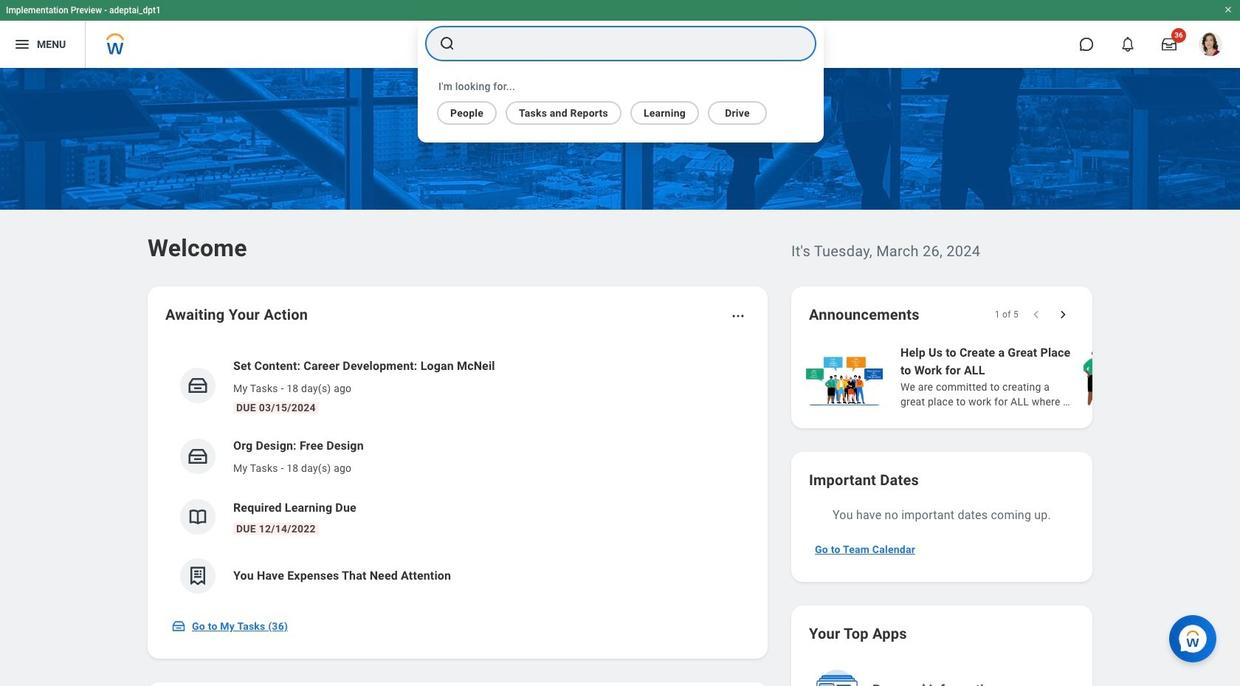 Task type: locate. For each thing, give the bounding box(es) containing it.
justify image
[[13, 35, 31, 53]]

inbox image
[[171, 619, 186, 634]]

1 vertical spatial inbox image
[[187, 445, 209, 468]]

notifications large image
[[1121, 37, 1136, 52]]

Search Workday  search field
[[465, 27, 786, 60]]

1 inbox image from the top
[[187, 374, 209, 397]]

status
[[995, 309, 1019, 321]]

0 vertical spatial inbox image
[[187, 374, 209, 397]]

0 horizontal spatial list
[[165, 346, 750, 606]]

2 inbox image from the top
[[187, 445, 209, 468]]

None search field
[[418, 21, 824, 143]]

banner
[[0, 0, 1241, 68]]

chevron left small image
[[1030, 307, 1044, 322]]

inbox image
[[187, 374, 209, 397], [187, 445, 209, 468]]

main content
[[0, 68, 1241, 686]]

list box
[[418, 95, 806, 125]]

search image
[[439, 35, 456, 52]]

recent searches list box
[[418, 70, 818, 73]]

list
[[804, 343, 1241, 411], [165, 346, 750, 606]]

inbox large image
[[1162, 37, 1177, 52]]

profile logan mcneil image
[[1199, 32, 1223, 59]]



Task type: vqa. For each thing, say whether or not it's contained in the screenshot.
search: all items text box
no



Task type: describe. For each thing, give the bounding box(es) containing it.
chevron right small image
[[1056, 307, 1071, 322]]

book open image
[[187, 506, 209, 528]]

dashboard expenses image
[[187, 565, 209, 587]]

close environment banner image
[[1225, 5, 1233, 14]]

1 horizontal spatial list
[[804, 343, 1241, 411]]



